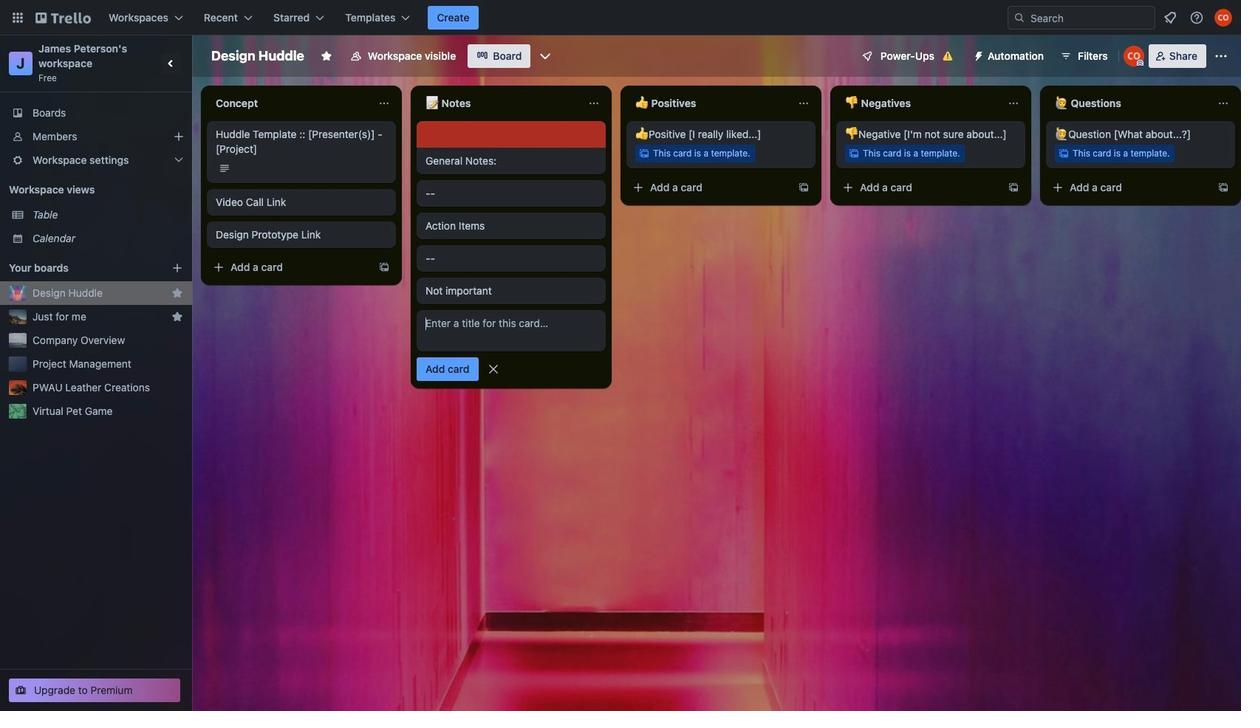 Task type: vqa. For each thing, say whether or not it's contained in the screenshot.
tooltip
no



Task type: describe. For each thing, give the bounding box(es) containing it.
open information menu image
[[1189, 10, 1204, 25]]

add board image
[[171, 262, 183, 274]]

your boards with 6 items element
[[9, 259, 149, 277]]

show menu image
[[1214, 49, 1229, 64]]

this member is an admin of this board. image
[[1137, 60, 1143, 66]]

workspace navigation collapse icon image
[[161, 53, 182, 74]]

customize views image
[[538, 49, 553, 64]]

Enter a title for this card… text field
[[417, 310, 606, 352]]

christina overa (christinaovera) image
[[1123, 46, 1144, 66]]

primary element
[[0, 0, 1241, 35]]



Task type: locate. For each thing, give the bounding box(es) containing it.
0 horizontal spatial create from template… image
[[378, 262, 390, 273]]

star or unstar board image
[[321, 50, 332, 62]]

Board name text field
[[204, 44, 312, 68]]

2 create from template… image from the left
[[1008, 182, 1019, 194]]

cancel image
[[486, 362, 500, 377]]

sm image
[[967, 44, 988, 65]]

0 horizontal spatial create from template… image
[[798, 182, 810, 194]]

starred icon image
[[171, 287, 183, 299], [171, 311, 183, 323]]

back to home image
[[35, 6, 91, 30]]

None text field
[[417, 92, 582, 115], [1046, 92, 1212, 115], [417, 92, 582, 115], [1046, 92, 1212, 115]]

0 vertical spatial create from template… image
[[1217, 182, 1229, 194]]

0 notifications image
[[1161, 9, 1179, 27]]

1 horizontal spatial create from template… image
[[1217, 182, 1229, 194]]

1 create from template… image from the left
[[798, 182, 810, 194]]

create from template… image
[[1217, 182, 1229, 194], [378, 262, 390, 273]]

christina overa (christinaovera) image
[[1214, 9, 1232, 27]]

Search field
[[1025, 7, 1155, 28]]

0 vertical spatial starred icon image
[[171, 287, 183, 299]]

None text field
[[207, 92, 372, 115], [626, 92, 792, 115], [836, 92, 1002, 115], [207, 92, 372, 115], [626, 92, 792, 115], [836, 92, 1002, 115]]

1 vertical spatial create from template… image
[[378, 262, 390, 273]]

create from template… image
[[798, 182, 810, 194], [1008, 182, 1019, 194]]

2 starred icon image from the top
[[171, 311, 183, 323]]

1 horizontal spatial create from template… image
[[1008, 182, 1019, 194]]

search image
[[1014, 12, 1025, 24]]

1 vertical spatial starred icon image
[[171, 311, 183, 323]]

1 starred icon image from the top
[[171, 287, 183, 299]]



